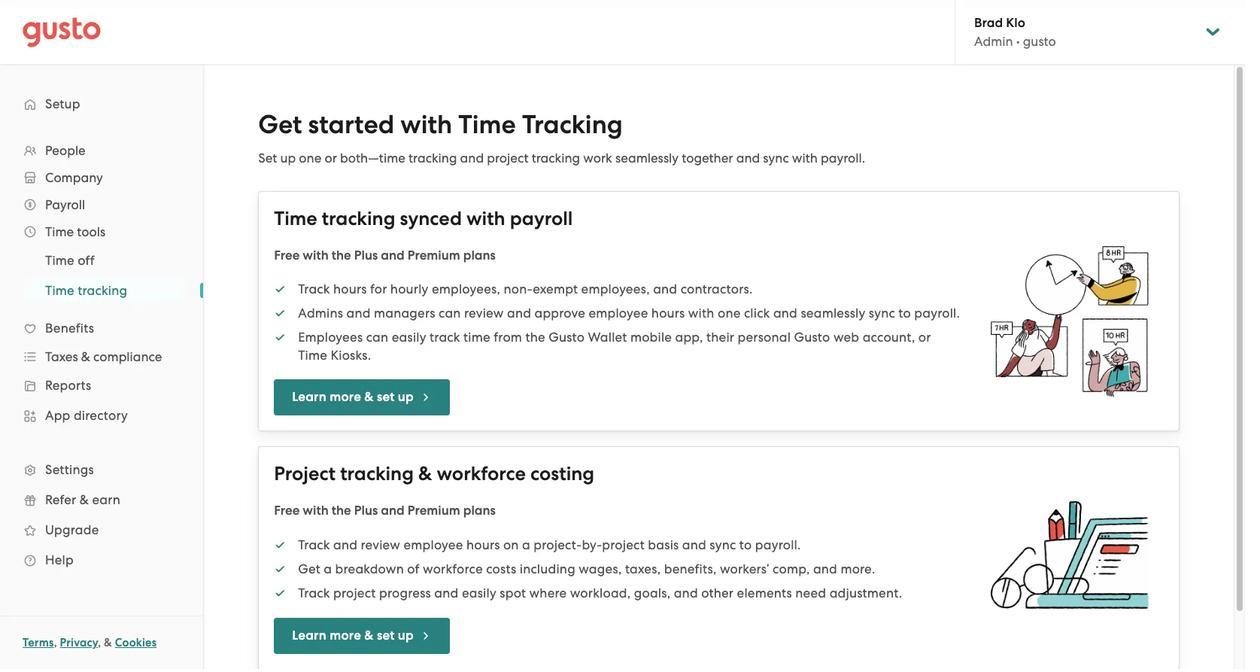 Task type: vqa. For each thing, say whether or not it's contained in the screenshot.
the middle project
yes



Task type: locate. For each thing, give the bounding box(es) containing it.
2 vertical spatial the
[[332, 503, 351, 519]]

tracking down the time off link
[[78, 283, 127, 298]]

can up 'track'
[[439, 306, 461, 321]]

time tools
[[45, 224, 106, 239]]

1 vertical spatial can
[[366, 330, 389, 345]]

0 horizontal spatial a
[[324, 561, 332, 576]]

hours left for
[[333, 281, 367, 297]]

benefits,
[[664, 561, 717, 576]]

refer & earn
[[45, 492, 120, 507]]

1 vertical spatial review
[[361, 537, 401, 552]]

tracking inside "link"
[[78, 283, 127, 298]]

free with the plus and premium plans up for
[[274, 248, 496, 263]]

&
[[81, 349, 90, 364], [364, 389, 374, 405], [419, 462, 432, 485], [80, 492, 89, 507], [364, 627, 374, 643], [104, 636, 112, 650]]

both—time
[[340, 151, 406, 166]]

the inside employees can easily track time from the gusto wallet mobile app, their personal gusto web account, or time kiosks.
[[526, 330, 546, 345]]

basis
[[648, 537, 679, 552]]

0 horizontal spatial easily
[[392, 330, 427, 345]]

time
[[464, 330, 491, 345]]

payroll.
[[821, 151, 866, 166], [915, 306, 960, 321], [756, 537, 801, 552]]

2 track from the top
[[298, 537, 330, 552]]

0 vertical spatial more
[[330, 389, 361, 405]]

people button
[[15, 137, 188, 164]]

1 learn more & set up link from the top
[[274, 379, 450, 415]]

, left privacy link
[[54, 636, 57, 650]]

,
[[54, 636, 57, 650], [98, 636, 101, 650]]

, left cookies button
[[98, 636, 101, 650]]

1 vertical spatial track
[[298, 537, 330, 552]]

a left breakdown
[[324, 561, 332, 576]]

2 plus from the top
[[354, 503, 378, 519]]

0 vertical spatial a
[[522, 537, 531, 552]]

0 vertical spatial the
[[332, 248, 351, 263]]

gusto
[[1023, 34, 1057, 49]]

set up one or both—time tracking and project tracking work seamlessly together and sync with payroll.
[[258, 151, 866, 166]]

0 vertical spatial project
[[487, 151, 529, 166]]

started
[[308, 109, 395, 140]]

the down project
[[332, 503, 351, 519]]

employees, up time
[[432, 281, 501, 297]]

settings
[[45, 462, 94, 477]]

0 vertical spatial up
[[280, 151, 296, 166]]

0 vertical spatial get
[[258, 109, 302, 140]]

1 horizontal spatial to
[[899, 306, 911, 321]]

help
[[45, 552, 74, 567]]

2 employees, from the left
[[581, 281, 650, 297]]

seamlessly
[[616, 151, 679, 166], [801, 306, 866, 321]]

plus for time
[[354, 248, 378, 263]]

2 vertical spatial up
[[398, 627, 414, 643]]

0 horizontal spatial or
[[325, 151, 337, 166]]

1 vertical spatial set
[[377, 627, 395, 643]]

up for project
[[398, 627, 414, 643]]

sync up the workers'
[[710, 537, 736, 552]]

list containing people
[[0, 137, 203, 575]]

learn more & set up down kiosks.
[[292, 389, 414, 405]]

the right the from
[[526, 330, 546, 345]]

taxes & compliance
[[45, 349, 162, 364]]

one right set
[[299, 151, 322, 166]]

workforce inside list
[[423, 561, 483, 576]]

seamlessly right work
[[616, 151, 679, 166]]

1 horizontal spatial a
[[522, 537, 531, 552]]

1 vertical spatial workforce
[[423, 561, 483, 576]]

learn more & set up link
[[274, 379, 450, 415], [274, 618, 450, 654]]

0 horizontal spatial payroll.
[[756, 537, 801, 552]]

get left breakdown
[[298, 561, 321, 576]]

learn more & set up
[[292, 389, 414, 405], [292, 627, 414, 643]]

0 horizontal spatial gusto
[[549, 330, 585, 345]]

and down benefits,
[[674, 585, 698, 600]]

0 vertical spatial free with the plus and premium plans
[[274, 248, 496, 263]]

learn for time
[[292, 389, 327, 405]]

1 vertical spatial learn
[[292, 627, 327, 643]]

a
[[522, 537, 531, 552], [324, 561, 332, 576]]

premium down synced
[[408, 248, 460, 263]]

easily
[[392, 330, 427, 345], [462, 585, 497, 600]]

1 vertical spatial learn more & set up
[[292, 627, 414, 643]]

sync right together at right
[[763, 151, 789, 166]]

1 horizontal spatial payroll.
[[821, 151, 866, 166]]

set
[[258, 151, 277, 166]]

people
[[45, 143, 86, 158]]

0 vertical spatial free
[[274, 248, 300, 263]]

1 track from the top
[[298, 281, 330, 297]]

help link
[[15, 546, 188, 574]]

1 free with the plus and premium plans from the top
[[274, 248, 496, 263]]

plus up for
[[354, 248, 378, 263]]

2 vertical spatial hours
[[467, 537, 500, 552]]

get inside list
[[298, 561, 321, 576]]

2 learn more & set up from the top
[[292, 627, 414, 643]]

employees can easily track time from the gusto wallet mobile app, their personal gusto web account, or time kiosks.
[[298, 330, 931, 363]]

premium down project tracking & workforce costing
[[408, 503, 460, 519]]

2 plans from the top
[[463, 503, 496, 519]]

hours left on
[[467, 537, 500, 552]]

0 vertical spatial learn
[[292, 389, 327, 405]]

free up admins
[[274, 248, 300, 263]]

1 horizontal spatial can
[[439, 306, 461, 321]]

easily down the managers at left
[[392, 330, 427, 345]]

review up breakdown
[[361, 537, 401, 552]]

employee up wallet
[[589, 306, 648, 321]]

list containing track hours for hourly employees, non-exempt employees, and contractors.
[[274, 280, 961, 364]]

0 vertical spatial sync
[[763, 151, 789, 166]]

app directory
[[45, 408, 128, 423]]

gusto down approve
[[549, 330, 585, 345]]

premium
[[408, 248, 460, 263], [408, 503, 460, 519]]

and up benefits,
[[683, 537, 707, 552]]

1 vertical spatial learn more & set up link
[[274, 618, 450, 654]]

hourly
[[391, 281, 429, 297]]

comp,
[[773, 561, 810, 576]]

adjustment.
[[830, 585, 903, 600]]

0 horizontal spatial employees,
[[432, 281, 501, 297]]

2 set from the top
[[377, 627, 395, 643]]

2 learn more & set up link from the top
[[274, 618, 450, 654]]

time inside employees can easily track time from the gusto wallet mobile app, their personal gusto web account, or time kiosks.
[[298, 348, 327, 363]]

1 vertical spatial free with the plus and premium plans
[[274, 503, 496, 519]]

setup
[[45, 96, 80, 111]]

and up need
[[814, 561, 838, 576]]

tracking down tracking
[[532, 151, 580, 166]]

track project progress and easily spot where workload, goals, and other elements need adjustment.
[[298, 585, 903, 600]]

0 vertical spatial hours
[[333, 281, 367, 297]]

and up for
[[381, 248, 405, 263]]

time tracking synced with payroll
[[274, 207, 573, 230]]

breakdown
[[335, 561, 404, 576]]

1 set from the top
[[377, 389, 395, 405]]

1 horizontal spatial seamlessly
[[801, 306, 866, 321]]

time inside "link"
[[45, 283, 74, 298]]

1 learn from the top
[[292, 389, 327, 405]]

1 vertical spatial payroll.
[[915, 306, 960, 321]]

free down project
[[274, 503, 300, 519]]

0 vertical spatial seamlessly
[[616, 151, 679, 166]]

1 vertical spatial sync
[[869, 306, 896, 321]]

terms , privacy , & cookies
[[23, 636, 157, 650]]

sync
[[763, 151, 789, 166], [869, 306, 896, 321], [710, 537, 736, 552]]

1 learn more & set up from the top
[[292, 389, 414, 405]]

employee up of
[[404, 537, 463, 552]]

0 vertical spatial one
[[299, 151, 322, 166]]

1 vertical spatial more
[[330, 627, 361, 643]]

1 employees, from the left
[[432, 281, 501, 297]]

tracking down get started with time tracking
[[409, 151, 457, 166]]

0 vertical spatial plus
[[354, 248, 378, 263]]

1 vertical spatial or
[[919, 330, 931, 345]]

0 vertical spatial learn more & set up
[[292, 389, 414, 405]]

2 free with the plus and premium plans from the top
[[274, 503, 496, 519]]

learn more & set up for project
[[292, 627, 414, 643]]

0 vertical spatial premium
[[408, 248, 460, 263]]

web
[[834, 330, 860, 345]]

more
[[330, 389, 361, 405], [330, 627, 361, 643]]

taxes,
[[625, 561, 661, 576]]

1 horizontal spatial or
[[919, 330, 931, 345]]

benefits
[[45, 321, 94, 336]]

0 horizontal spatial sync
[[710, 537, 736, 552]]

plus for project
[[354, 503, 378, 519]]

1 vertical spatial a
[[324, 561, 332, 576]]

with inside list
[[689, 306, 715, 321]]

0 vertical spatial set
[[377, 389, 395, 405]]

learn more & set up link down progress
[[274, 618, 450, 654]]

1 vertical spatial free
[[274, 503, 300, 519]]

1 vertical spatial plans
[[463, 503, 496, 519]]

1 horizontal spatial ,
[[98, 636, 101, 650]]

1 vertical spatial seamlessly
[[801, 306, 866, 321]]

1 plus from the top
[[354, 248, 378, 263]]

plans down project tracking & workforce costing
[[463, 503, 496, 519]]

0 vertical spatial learn more & set up link
[[274, 379, 450, 415]]

list
[[0, 137, 203, 575], [0, 245, 203, 306], [274, 280, 961, 364], [274, 536, 961, 602]]

1 plans from the top
[[463, 248, 496, 263]]

tracking
[[409, 151, 457, 166], [532, 151, 580, 166], [322, 207, 396, 230], [78, 283, 127, 298], [340, 462, 414, 485]]

0 vertical spatial track
[[298, 281, 330, 297]]

or right the account,
[[919, 330, 931, 345]]

more down kiosks.
[[330, 389, 361, 405]]

the
[[332, 248, 351, 263], [526, 330, 546, 345], [332, 503, 351, 519]]

0 horizontal spatial employee
[[404, 537, 463, 552]]

one
[[299, 151, 322, 166], [718, 306, 741, 321]]

more down breakdown
[[330, 627, 361, 643]]

payroll
[[45, 197, 85, 212]]

up
[[280, 151, 296, 166], [398, 389, 414, 405], [398, 627, 414, 643]]

the up admins
[[332, 248, 351, 263]]

to up the account,
[[899, 306, 911, 321]]

easily down costs
[[462, 585, 497, 600]]

2 , from the left
[[98, 636, 101, 650]]

0 vertical spatial plans
[[463, 248, 496, 263]]

one up their
[[718, 306, 741, 321]]

employee
[[589, 306, 648, 321], [404, 537, 463, 552]]

0 vertical spatial workforce
[[437, 462, 526, 485]]

or inside employees can easily track time from the gusto wallet mobile app, their personal gusto web account, or time kiosks.
[[919, 330, 931, 345]]

1 vertical spatial up
[[398, 389, 414, 405]]

0 vertical spatial payroll.
[[821, 151, 866, 166]]

free with the plus and premium plans for synced
[[274, 248, 496, 263]]

project-
[[534, 537, 582, 552]]

to up the workers'
[[740, 537, 752, 552]]

exempt
[[533, 281, 578, 297]]

1 vertical spatial plus
[[354, 503, 378, 519]]

and down project tracking & workforce costing
[[381, 503, 405, 519]]

tracking for time tracking
[[78, 283, 127, 298]]

1 vertical spatial hours
[[652, 306, 685, 321]]

2 horizontal spatial hours
[[652, 306, 685, 321]]

get up set
[[258, 109, 302, 140]]

1 more from the top
[[330, 389, 361, 405]]

time tracking link
[[27, 277, 188, 304]]

1 vertical spatial the
[[526, 330, 546, 345]]

project down breakdown
[[333, 585, 376, 600]]

a right on
[[522, 537, 531, 552]]

free with the plus and premium plans up breakdown
[[274, 503, 496, 519]]

1 vertical spatial get
[[298, 561, 321, 576]]

& inside dropdown button
[[81, 349, 90, 364]]

project up payroll
[[487, 151, 529, 166]]

time tools button
[[15, 218, 188, 245]]

1 vertical spatial project
[[602, 537, 645, 552]]

1 vertical spatial premium
[[408, 503, 460, 519]]

1 horizontal spatial gusto
[[794, 330, 831, 345]]

plus up breakdown
[[354, 503, 378, 519]]

gusto navigation element
[[0, 65, 203, 599]]

2 vertical spatial payroll.
[[756, 537, 801, 552]]

workers'
[[720, 561, 770, 576]]

2 horizontal spatial payroll.
[[915, 306, 960, 321]]

learn more & set up link for time
[[274, 379, 450, 415]]

0 horizontal spatial ,
[[54, 636, 57, 650]]

sync up the account,
[[869, 306, 896, 321]]

1 premium from the top
[[408, 248, 460, 263]]

to
[[899, 306, 911, 321], [740, 537, 752, 552]]

2 vertical spatial track
[[298, 585, 330, 600]]

brad
[[975, 15, 1003, 31]]

can up kiosks.
[[366, 330, 389, 345]]

employees, up admins and managers can review and approve employee hours with one click and seamlessly sync to payroll.
[[581, 281, 650, 297]]

1 horizontal spatial one
[[718, 306, 741, 321]]

learn more & set up link down kiosks.
[[274, 379, 450, 415]]

hours up mobile
[[652, 306, 685, 321]]

2 learn from the top
[[292, 627, 327, 643]]

2 vertical spatial project
[[333, 585, 376, 600]]

admins
[[298, 306, 343, 321]]

1 horizontal spatial employees,
[[581, 281, 650, 297]]

time inside dropdown button
[[45, 224, 74, 239]]

1 horizontal spatial easily
[[462, 585, 497, 600]]

gusto
[[549, 330, 585, 345], [794, 330, 831, 345]]

2 horizontal spatial sync
[[869, 306, 896, 321]]

learn
[[292, 389, 327, 405], [292, 627, 327, 643]]

tracking right project
[[340, 462, 414, 485]]

or down "started"
[[325, 151, 337, 166]]

review up time
[[464, 306, 504, 321]]

2 free from the top
[[274, 503, 300, 519]]

plans for workforce
[[463, 503, 496, 519]]

1 vertical spatial easily
[[462, 585, 497, 600]]

click
[[744, 306, 770, 321]]

learn more & set up down progress
[[292, 627, 414, 643]]

and
[[460, 151, 484, 166], [737, 151, 760, 166], [381, 248, 405, 263], [653, 281, 678, 297], [347, 306, 371, 321], [507, 306, 531, 321], [774, 306, 798, 321], [381, 503, 405, 519], [333, 537, 358, 552], [683, 537, 707, 552], [814, 561, 838, 576], [435, 585, 459, 600], [674, 585, 698, 600]]

project
[[487, 151, 529, 166], [602, 537, 645, 552], [333, 585, 376, 600]]

0 horizontal spatial can
[[366, 330, 389, 345]]

seamlessly up the web
[[801, 306, 866, 321]]

free with the plus and premium plans
[[274, 248, 496, 263], [274, 503, 496, 519]]

2 horizontal spatial project
[[602, 537, 645, 552]]

get
[[258, 109, 302, 140], [298, 561, 321, 576]]

payroll
[[510, 207, 573, 230]]

0 vertical spatial review
[[464, 306, 504, 321]]

home image
[[23, 17, 101, 47]]

0 vertical spatial easily
[[392, 330, 427, 345]]

personal
[[738, 330, 791, 345]]

1 horizontal spatial employee
[[589, 306, 648, 321]]

project up taxes,
[[602, 537, 645, 552]]

0 horizontal spatial project
[[333, 585, 376, 600]]

2 more from the top
[[330, 627, 361, 643]]

1 horizontal spatial sync
[[763, 151, 789, 166]]

1 free from the top
[[274, 248, 300, 263]]

2 premium from the top
[[408, 503, 460, 519]]

settings link
[[15, 456, 188, 483]]

can inside employees can easily track time from the gusto wallet mobile app, their personal gusto web account, or time kiosks.
[[366, 330, 389, 345]]

gusto left the web
[[794, 330, 831, 345]]

tracking down 'both—time'
[[322, 207, 396, 230]]

plans up track hours for hourly employees, non-exempt employees, and contractors. at the top
[[463, 248, 496, 263]]

1 vertical spatial to
[[740, 537, 752, 552]]



Task type: describe. For each thing, give the bounding box(es) containing it.
0 horizontal spatial to
[[740, 537, 752, 552]]

elements
[[737, 585, 792, 600]]

free for project tracking & workforce costing
[[274, 503, 300, 519]]

non-
[[504, 281, 533, 297]]

tools
[[77, 224, 106, 239]]

track for time
[[298, 281, 330, 297]]

set for synced
[[377, 389, 395, 405]]

by-
[[582, 537, 602, 552]]

get for get started with time tracking
[[258, 109, 302, 140]]

company button
[[15, 164, 188, 191]]

refer
[[45, 492, 76, 507]]

terms link
[[23, 636, 54, 650]]

cookies button
[[115, 634, 157, 652]]

time tracking
[[45, 283, 127, 298]]

and right progress
[[435, 585, 459, 600]]

klo
[[1007, 15, 1026, 31]]

learn more & set up for time
[[292, 389, 414, 405]]

tracking for time tracking synced with payroll
[[322, 207, 396, 230]]

•
[[1017, 34, 1020, 49]]

0 vertical spatial or
[[325, 151, 337, 166]]

payroll button
[[15, 191, 188, 218]]

premium for synced
[[408, 248, 460, 263]]

costing
[[531, 462, 595, 485]]

refer & earn link
[[15, 486, 188, 513]]

tracking for project tracking & workforce costing
[[340, 462, 414, 485]]

where
[[530, 585, 567, 600]]

free with the plus and premium plans for &
[[274, 503, 496, 519]]

1 , from the left
[[54, 636, 57, 650]]

earn
[[92, 492, 120, 507]]

and up breakdown
[[333, 537, 358, 552]]

list containing time off
[[0, 245, 203, 306]]

project tracking & workforce costing
[[274, 462, 595, 485]]

compliance
[[93, 349, 162, 364]]

set for &
[[377, 627, 395, 643]]

reports
[[45, 378, 91, 393]]

free for time tracking synced with payroll
[[274, 248, 300, 263]]

track
[[430, 330, 460, 345]]

get started with time tracking
[[258, 109, 623, 140]]

time for time off
[[45, 253, 74, 268]]

directory
[[74, 408, 128, 423]]

get for get a breakdown of workforce costs including wages, taxes, benefits, workers' comp, and more.
[[298, 561, 321, 576]]

0 vertical spatial employee
[[589, 306, 648, 321]]

list containing track and review employee hours on a project-by-project basis and sync to payroll.
[[274, 536, 961, 602]]

synced
[[400, 207, 462, 230]]

and down for
[[347, 306, 371, 321]]

terms
[[23, 636, 54, 650]]

and down 'non-'
[[507, 306, 531, 321]]

approve
[[535, 306, 586, 321]]

company
[[45, 170, 103, 185]]

premium for &
[[408, 503, 460, 519]]

learn more & set up link for project
[[274, 618, 450, 654]]

1 vertical spatial employee
[[404, 537, 463, 552]]

benefits link
[[15, 315, 188, 342]]

admin
[[975, 34, 1013, 49]]

0 horizontal spatial seamlessly
[[616, 151, 679, 166]]

account,
[[863, 330, 916, 345]]

time off link
[[27, 247, 188, 274]]

time for time tracking synced with payroll
[[274, 207, 317, 230]]

and right together at right
[[737, 151, 760, 166]]

app directory link
[[15, 402, 188, 429]]

off
[[78, 253, 95, 268]]

employees
[[298, 330, 363, 345]]

managers
[[374, 306, 435, 321]]

other
[[702, 585, 734, 600]]

1 horizontal spatial project
[[487, 151, 529, 166]]

cookies
[[115, 636, 157, 650]]

the for project tracking & workforce costing
[[332, 503, 351, 519]]

privacy link
[[60, 636, 98, 650]]

time for time tools
[[45, 224, 74, 239]]

2 vertical spatial sync
[[710, 537, 736, 552]]

time off
[[45, 253, 95, 268]]

3 track from the top
[[298, 585, 330, 600]]

1 horizontal spatial hours
[[467, 537, 500, 552]]

tracking
[[522, 109, 623, 140]]

1 horizontal spatial review
[[464, 306, 504, 321]]

0 vertical spatial to
[[899, 306, 911, 321]]

app
[[45, 408, 70, 423]]

their
[[707, 330, 735, 345]]

more.
[[841, 561, 876, 576]]

get a breakdown of workforce costs including wages, taxes, benefits, workers' comp, and more.
[[298, 561, 876, 576]]

contractors.
[[681, 281, 753, 297]]

progress
[[379, 585, 431, 600]]

up for time
[[398, 389, 414, 405]]

easily inside employees can easily track time from the gusto wallet mobile app, their personal gusto web account, or time kiosks.
[[392, 330, 427, 345]]

work
[[584, 151, 612, 166]]

and up admins and managers can review and approve employee hours with one click and seamlessly sync to payroll.
[[653, 281, 678, 297]]

privacy
[[60, 636, 98, 650]]

spot
[[500, 585, 526, 600]]

0 horizontal spatial hours
[[333, 281, 367, 297]]

project
[[274, 462, 336, 485]]

1 vertical spatial one
[[718, 306, 741, 321]]

workload,
[[570, 585, 631, 600]]

app,
[[676, 330, 703, 345]]

from
[[494, 330, 522, 345]]

0 horizontal spatial review
[[361, 537, 401, 552]]

and right click
[[774, 306, 798, 321]]

reports link
[[15, 372, 188, 399]]

taxes & compliance button
[[15, 343, 188, 370]]

plans for with
[[463, 248, 496, 263]]

track for project
[[298, 537, 330, 552]]

taxes
[[45, 349, 78, 364]]

0 horizontal spatial one
[[299, 151, 322, 166]]

time for time tracking
[[45, 283, 74, 298]]

the for time tracking synced with payroll
[[332, 248, 351, 263]]

on
[[503, 537, 519, 552]]

track and review employee hours on a project-by-project basis and sync to payroll.
[[298, 537, 801, 552]]

upgrade
[[45, 522, 99, 537]]

kiosks.
[[331, 348, 371, 363]]

costs
[[486, 561, 517, 576]]

need
[[796, 585, 827, 600]]

brad klo admin • gusto
[[975, 15, 1057, 49]]

of
[[407, 561, 420, 576]]

admins and managers can review and approve employee hours with one click and seamlessly sync to payroll.
[[298, 306, 960, 321]]

2 gusto from the left
[[794, 330, 831, 345]]

setup link
[[15, 90, 188, 117]]

together
[[682, 151, 733, 166]]

for
[[370, 281, 387, 297]]

goals,
[[634, 585, 671, 600]]

more for time
[[330, 389, 361, 405]]

0 vertical spatial can
[[439, 306, 461, 321]]

and down get started with time tracking
[[460, 151, 484, 166]]

more for project
[[330, 627, 361, 643]]

mobile
[[631, 330, 672, 345]]

track hours for hourly employees, non-exempt employees, and contractors.
[[298, 281, 753, 297]]

learn for project
[[292, 627, 327, 643]]

1 gusto from the left
[[549, 330, 585, 345]]



